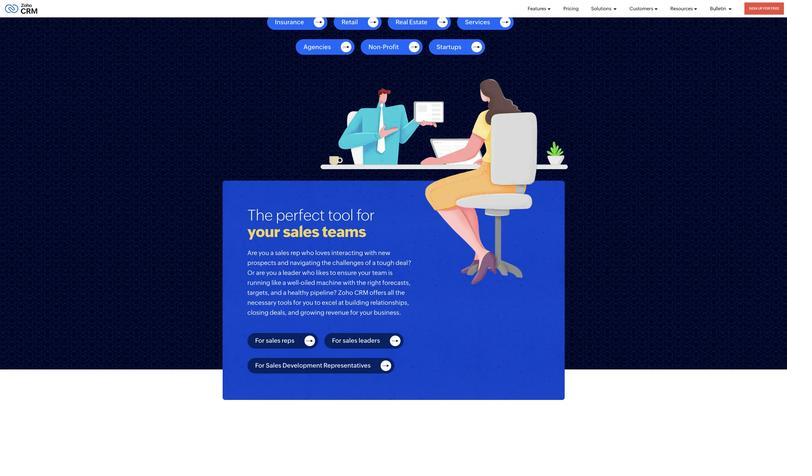 Task type: describe. For each thing, give the bounding box(es) containing it.
for for for sales reps
[[255, 337, 265, 344]]

leaders
[[359, 337, 380, 344]]

startups link
[[437, 42, 482, 52]]

for for for sales leaders
[[332, 337, 342, 344]]

necessary
[[248, 299, 277, 306]]

0 vertical spatial who
[[302, 249, 314, 256]]

pricing link
[[564, 0, 579, 17]]

all
[[388, 289, 394, 296]]

targets,
[[248, 289, 270, 296]]

features
[[528, 6, 547, 11]]

deals,
[[270, 309, 287, 316]]

right
[[368, 279, 381, 286]]

sales inside 'link'
[[343, 337, 358, 344]]

deal?
[[396, 259, 412, 266]]

for right up
[[764, 7, 771, 10]]

sales
[[266, 362, 282, 369]]

1 vertical spatial with
[[343, 279, 356, 286]]

is
[[388, 269, 393, 276]]

1 vertical spatial and
[[271, 289, 282, 296]]

well-
[[287, 279, 301, 286]]

at
[[339, 299, 344, 306]]

for sales leaders link
[[332, 336, 401, 346]]

bulletin
[[711, 6, 728, 11]]

healthy
[[288, 289, 309, 296]]

estate
[[410, 18, 428, 25]]

teams
[[322, 223, 366, 241]]

profit
[[383, 43, 399, 50]]

startups
[[437, 43, 462, 50]]

tough
[[377, 259, 395, 266]]

0 vertical spatial you
[[259, 249, 269, 256]]

new
[[378, 249, 391, 256]]

oiled
[[301, 279, 315, 286]]

closing
[[248, 309, 269, 316]]

team
[[372, 269, 387, 276]]

are
[[256, 269, 265, 276]]

likes
[[316, 269, 329, 276]]

machine
[[317, 279, 342, 286]]

2 vertical spatial your
[[360, 309, 373, 316]]

sign
[[750, 7, 758, 10]]

offers
[[370, 289, 387, 296]]

rep
[[291, 249, 300, 256]]

a up like
[[278, 269, 282, 276]]

are
[[248, 249, 257, 256]]

0 vertical spatial and
[[278, 259, 289, 266]]

challenges
[[333, 259, 364, 266]]

for sales reps
[[255, 337, 295, 344]]

for sales development representatives link
[[255, 361, 391, 371]]

building
[[345, 299, 369, 306]]

prospects
[[248, 259, 276, 266]]

up
[[759, 7, 763, 10]]

1 horizontal spatial with
[[365, 249, 377, 256]]

for sales development representatives
[[255, 362, 371, 369]]

non-profit
[[369, 43, 399, 50]]

a up prospects
[[271, 249, 274, 256]]

leader
[[283, 269, 301, 276]]

perfect
[[276, 207, 325, 224]]

1 vertical spatial for
[[293, 299, 302, 306]]

pricing
[[564, 6, 579, 11]]

reps
[[282, 337, 295, 344]]



Task type: vqa. For each thing, say whether or not it's contained in the screenshot.
Features link
yes



Task type: locate. For each thing, give the bounding box(es) containing it.
navigating
[[290, 259, 321, 266]]

zoho crm logo image
[[5, 2, 38, 15]]

non-
[[369, 43, 383, 50]]

a right like
[[283, 279, 286, 286]]

resources link
[[671, 0, 698, 17]]

2 vertical spatial you
[[303, 299, 313, 306]]

a
[[271, 249, 274, 256], [373, 259, 376, 266], [278, 269, 282, 276], [283, 279, 286, 286], [283, 289, 287, 296]]

or
[[248, 269, 255, 276]]

for left sales
[[255, 362, 265, 369]]

your down of on the left bottom of page
[[358, 269, 371, 276]]

features link
[[528, 0, 551, 17]]

and down like
[[271, 289, 282, 296]]

1 vertical spatial to
[[315, 299, 321, 306]]

solutions link
[[592, 0, 618, 17]]

insurance link
[[275, 17, 325, 27]]

2 vertical spatial and
[[288, 309, 299, 316]]

resources
[[671, 6, 693, 11]]

0 horizontal spatial the
[[322, 259, 331, 266]]

for
[[357, 207, 375, 224], [293, 299, 302, 306], [351, 309, 359, 316]]

services
[[465, 18, 490, 25]]

forecasts,
[[383, 279, 411, 286]]

the
[[322, 259, 331, 266], [357, 279, 366, 286], [396, 289, 405, 296]]

and down tools
[[288, 309, 299, 316]]

1 vertical spatial the
[[357, 279, 366, 286]]

1 vertical spatial who
[[302, 269, 315, 276]]

with up of on the left bottom of page
[[365, 249, 377, 256]]

who up oiled
[[302, 269, 315, 276]]

bulletin link
[[711, 0, 732, 17]]

like
[[272, 279, 282, 286]]

0 vertical spatial your
[[248, 223, 280, 241]]

retail
[[342, 18, 358, 25]]

tool
[[328, 207, 354, 224]]

with down ensure
[[343, 279, 356, 286]]

0 vertical spatial for
[[357, 207, 375, 224]]

sales left reps
[[266, 337, 281, 344]]

to right likes at the left bottom
[[330, 269, 336, 276]]

real
[[396, 18, 408, 25]]

services link
[[465, 17, 511, 27]]

for up representatives
[[332, 337, 342, 344]]

you
[[259, 249, 269, 256], [266, 269, 277, 276], [303, 299, 313, 306]]

and
[[278, 259, 289, 266], [271, 289, 282, 296], [288, 309, 299, 316]]

sales inside are you a sales rep who loves interacting with new prospects and navigating the challenges of a tough deal? or are you a leader who likes to ensure your team is running like a well-oiled machine with the right forecasts, targets, and a healthy pipeline? zoho crm offers all the necessary tools for you to excel at building relationships, closing deals, and growing revenue for your business.
[[275, 249, 289, 256]]

pipeline?
[[310, 289, 337, 296]]

for down the healthy
[[293, 299, 302, 306]]

you up prospects
[[259, 249, 269, 256]]

0 horizontal spatial with
[[343, 279, 356, 286]]

sales inside "the perfect tool for your sales teams"
[[283, 223, 320, 241]]

are you a sales rep who loves interacting with new prospects and navigating the challenges of a tough deal? or are you a leader who likes to ensure your team is running like a well-oiled machine with the right forecasts, targets, and a healthy pipeline? zoho crm offers all the necessary tools for you to excel at building relationships, closing deals, and growing revenue for your business.
[[248, 249, 412, 316]]

with
[[365, 249, 377, 256], [343, 279, 356, 286]]

of
[[365, 259, 371, 266]]

a right of on the left bottom of page
[[373, 259, 376, 266]]

agencies
[[304, 43, 331, 50]]

to
[[330, 269, 336, 276], [315, 299, 321, 306]]

relationships,
[[371, 299, 409, 306]]

sign up for free
[[750, 7, 780, 10]]

excel
[[322, 299, 337, 306]]

the
[[248, 207, 273, 224]]

who up navigating
[[302, 249, 314, 256]]

business.
[[374, 309, 402, 316]]

sales left leaders at the bottom
[[343, 337, 358, 344]]

for inside "the perfect tool for your sales teams"
[[357, 207, 375, 224]]

0 vertical spatial to
[[330, 269, 336, 276]]

interacting
[[332, 249, 363, 256]]

ensure
[[337, 269, 357, 276]]

real estate
[[396, 18, 428, 25]]

2 horizontal spatial the
[[396, 289, 405, 296]]

for sales leaders
[[332, 337, 380, 344]]

running
[[248, 279, 270, 286]]

2 vertical spatial the
[[396, 289, 405, 296]]

real estate link
[[396, 17, 448, 27]]

sales
[[283, 223, 320, 241], [275, 249, 289, 256], [266, 337, 281, 344], [343, 337, 358, 344]]

for right tool
[[357, 207, 375, 224]]

zoho crm vertical solutions image
[[321, 79, 568, 285]]

0 vertical spatial the
[[322, 259, 331, 266]]

1 vertical spatial your
[[358, 269, 371, 276]]

agencies link
[[304, 42, 352, 52]]

loves
[[315, 249, 330, 256]]

retail link
[[342, 17, 379, 27]]

the up crm
[[357, 279, 366, 286]]

your
[[248, 223, 280, 241], [358, 269, 371, 276], [360, 309, 373, 316]]

customers
[[630, 6, 654, 11]]

you right the are
[[266, 269, 277, 276]]

you up growing
[[303, 299, 313, 306]]

insurance
[[275, 18, 304, 25]]

crm
[[355, 289, 369, 296]]

the perfect tool for your sales teams
[[248, 207, 375, 241]]

non-profit link
[[369, 42, 420, 52]]

for
[[764, 7, 771, 10], [255, 337, 265, 344], [332, 337, 342, 344], [255, 362, 265, 369]]

1 horizontal spatial to
[[330, 269, 336, 276]]

zoho
[[338, 289, 353, 296]]

for down building
[[351, 309, 359, 316]]

1 horizontal spatial the
[[357, 279, 366, 286]]

development
[[283, 362, 323, 369]]

solutions
[[592, 6, 613, 11]]

your inside "the perfect tool for your sales teams"
[[248, 223, 280, 241]]

0 horizontal spatial to
[[315, 299, 321, 306]]

the down loves
[[322, 259, 331, 266]]

to up growing
[[315, 299, 321, 306]]

free
[[772, 7, 780, 10]]

who
[[302, 249, 314, 256], [302, 269, 315, 276]]

growing
[[301, 309, 325, 316]]

0 vertical spatial with
[[365, 249, 377, 256]]

2 vertical spatial for
[[351, 309, 359, 316]]

for for for sales development representatives
[[255, 362, 265, 369]]

sign up for free link
[[745, 2, 785, 15]]

the right all
[[396, 289, 405, 296]]

representatives
[[324, 362, 371, 369]]

for down closing
[[255, 337, 265, 344]]

a up tools
[[283, 289, 287, 296]]

tools
[[278, 299, 292, 306]]

1 vertical spatial you
[[266, 269, 277, 276]]

revenue
[[326, 309, 349, 316]]

and up leader
[[278, 259, 289, 266]]

for sales reps link
[[255, 336, 315, 346]]

for inside 'link'
[[332, 337, 342, 344]]

your down building
[[360, 309, 373, 316]]

sales left rep
[[275, 249, 289, 256]]

sales up rep
[[283, 223, 320, 241]]

your up are
[[248, 223, 280, 241]]



